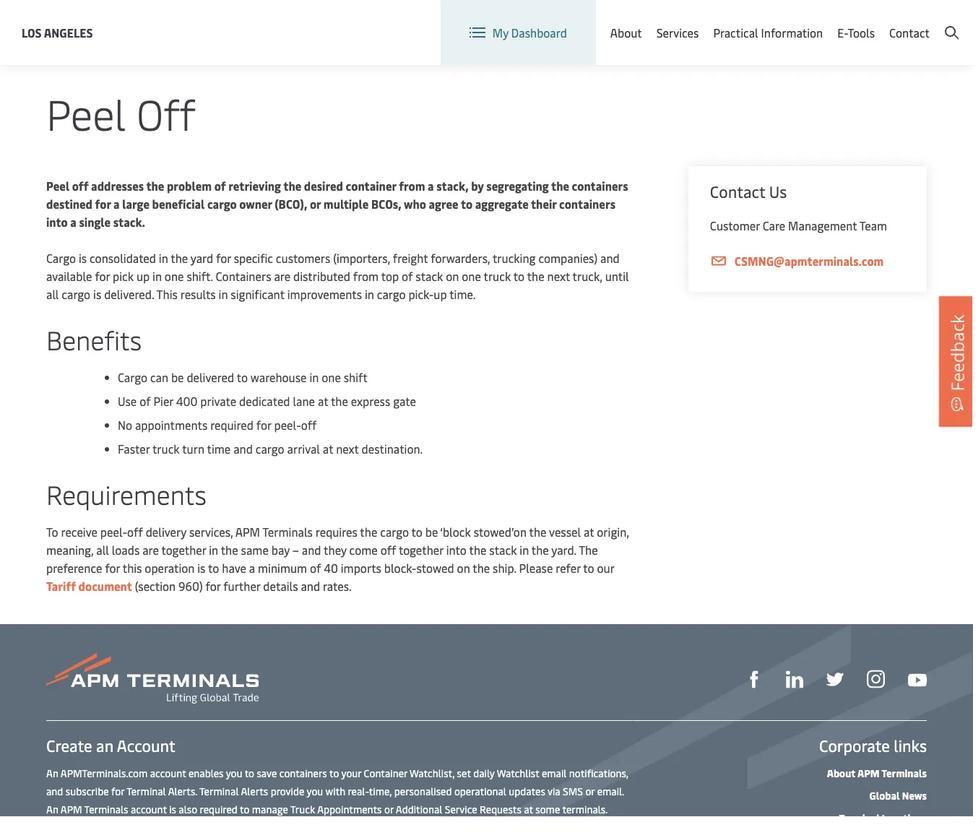 Task type: describe. For each thing, give the bounding box(es) containing it.
our
[[597, 561, 615, 576]]

into for the
[[447, 543, 467, 558]]

0 horizontal spatial one
[[165, 269, 184, 284]]

of inside cargo is consolidated in the yard for specific customers (importers, freight forwarders, trucking companies) and available for pick up in one shift. containers are distributed from top of stack on one truck to the next truck, until all cargo is delivered. this results in significant improvements in cargo pick-up time.
[[402, 269, 413, 284]]

global for global menu
[[721, 14, 754, 29]]

e-tools button
[[838, 0, 875, 65]]

sms
[[563, 784, 583, 798]]

shift
[[344, 370, 368, 385]]

the up have
[[221, 543, 238, 558]]

further
[[224, 579, 261, 594]]

1 horizontal spatial or
[[385, 802, 394, 816]]

arrival
[[287, 441, 320, 457]]

and right –
[[302, 543, 321, 558]]

next inside cargo is consolidated in the yard for specific customers (importers, freight forwarders, trucking companies) and available for pick up in one shift. containers are distributed from top of stack on one truck to the next truck, until all cargo is delivered. this results in significant improvements in cargo pick-up time.
[[548, 269, 570, 284]]

is inside "to receive peel-off delivery services, apm terminals requires the cargo to be 'block stowed'on the vessel at origin, meaning, all loads are together in the same bay – and they come off together into the stack in the yard. the preference for this operation is to have a minimum of 40 imports block-stowed on the ship. please refer to our tariff document (section 960) for further details and rates."
[[198, 561, 206, 576]]

for inside an apmterminals.com account enables you to save containers to your container watchlist, set daily watchlist email notifications, and subscribe for terminal alerts. terminal alerts provide you with real-time, personalised operational updates via sms or email. an apm terminals account is also required to manage truck appointments or additional service requests at some terminals.
[[111, 784, 124, 798]]

a left stack,
[[428, 178, 434, 194]]

1 vertical spatial create
[[46, 735, 92, 757]]

personalised
[[395, 784, 452, 798]]

companies)
[[539, 250, 598, 266]]

0 horizontal spatial truck
[[152, 441, 180, 457]]

are inside "to receive peel-off delivery services, apm terminals requires the cargo to be 'block stowed'on the vessel at origin, meaning, all loads are together in the same bay – and they come off together into the stack in the yard. the preference for this operation is to have a minimum of 40 imports block-stowed on the ship. please refer to our tariff document (section 960) for further details and rates."
[[143, 543, 159, 558]]

2 together from the left
[[399, 543, 444, 558]]

apmterminals.com
[[61, 766, 148, 780]]

shift.
[[187, 269, 213, 284]]

corporate links
[[820, 735, 928, 757]]

login / create account
[[843, 13, 959, 29]]

enables
[[189, 766, 224, 780]]

this
[[157, 287, 178, 302]]

cargo down top on the left top of the page
[[377, 287, 406, 302]]

dedicated
[[239, 394, 290, 409]]

services
[[657, 25, 699, 40]]

to left save at the left bottom of page
[[245, 766, 254, 780]]

40
[[324, 561, 338, 576]]

feedback
[[946, 315, 969, 391]]

of inside "to receive peel-off delivery services, apm terminals requires the cargo to be 'block stowed'on the vessel at origin, meaning, all loads are together in the same bay – and they come off together into the stack in the yard. the preference for this operation is to have a minimum of 40 imports block-stowed on the ship. please refer to our tariff document (section 960) for further details and rates."
[[310, 561, 321, 576]]

1 horizontal spatial account
[[917, 13, 959, 29]]

e-tools
[[838, 25, 875, 40]]

by
[[471, 178, 484, 194]]

notifications,
[[570, 766, 629, 780]]

cargo down available
[[62, 287, 90, 302]]

1 horizontal spatial one
[[322, 370, 341, 385]]

csmng@apmterminals.com
[[735, 253, 884, 269]]

to left our
[[584, 561, 595, 576]]

lane
[[293, 394, 315, 409]]

to left 'block
[[412, 524, 423, 540]]

faster
[[118, 441, 150, 457]]

to down alerts
[[240, 802, 250, 816]]

all inside cargo is consolidated in the yard for specific customers (importers, freight forwarders, trucking companies) and available for pick up in one shift. containers are distributed from top of stack on one truck to the next truck, until all cargo is delivered. this results in significant improvements in cargo pick-up time.
[[46, 287, 59, 302]]

apmt footer logo image
[[46, 654, 259, 704]]

time,
[[369, 784, 392, 798]]

the up come
[[360, 524, 378, 540]]

of inside peel off addresses the problem of retrieving the desired container from a stack, by segregating the containers destined for a large beneficial cargo owner (bco), or multiple bcos, who agree to aggregate their containers into a single stack.
[[214, 178, 226, 194]]

la orange image
[[0, 0, 974, 32]]

containers inside an apmterminals.com account enables you to save containers to your container watchlist, set daily watchlist email notifications, and subscribe for terminal alerts. terminal alerts provide you with real-time, personalised operational updates via sms or email. an apm terminals account is also required to manage truck appointments or additional service requests at some terminals.
[[280, 766, 327, 780]]

the down shift
[[331, 394, 348, 409]]

peel off addresses the problem of retrieving the desired container from a stack, by segregating the containers destined for a large beneficial cargo owner (bco), or multiple bcos, who agree to aggregate their containers into a single stack.
[[46, 178, 629, 230]]

about button
[[611, 0, 642, 65]]

alerts.
[[168, 784, 197, 798]]

contact button
[[890, 0, 930, 65]]

aggregate
[[475, 196, 529, 212]]

at right the lane
[[318, 394, 328, 409]]

tariff document link
[[46, 579, 132, 594]]

global menu
[[721, 14, 787, 29]]

'block
[[440, 524, 471, 540]]

0 vertical spatial required
[[211, 417, 254, 433]]

the down stowed'on
[[470, 543, 487, 558]]

imports
[[341, 561, 382, 576]]

a down addresses
[[114, 196, 120, 212]]

set
[[457, 766, 471, 780]]

(importers,
[[333, 250, 390, 266]]

for inside peel off addresses the problem of retrieving the desired container from a stack, by segregating the containers destined for a large beneficial cargo owner (bco), or multiple bcos, who agree to aggregate their containers into a single stack.
[[95, 196, 111, 212]]

truck
[[291, 802, 315, 816]]

customers
[[276, 250, 331, 266]]

for up document
[[105, 561, 120, 576]]

no appointments required for peel-off
[[118, 417, 317, 433]]

management
[[789, 218, 858, 234]]

apm inside "to receive peel-off delivery services, apm terminals requires the cargo to be 'block stowed'on the vessel at origin, meaning, all loads are together in the same bay – and they come off together into the stack in the yard. the preference for this operation is to have a minimum of 40 imports block-stowed on the ship. please refer to our tariff document (section 960) for further details and rates."
[[236, 524, 260, 540]]

their
[[531, 196, 557, 212]]

to inside cargo is consolidated in the yard for specific customers (importers, freight forwarders, trucking companies) and available for pick up in one shift. containers are distributed from top of stack on one truck to the next truck, until all cargo is delivered. this results in significant improvements in cargo pick-up time.
[[514, 269, 525, 284]]

the up (bco), on the top
[[284, 178, 302, 194]]

some
[[536, 802, 560, 816]]

off down the lane
[[301, 417, 317, 433]]

email.
[[598, 784, 625, 798]]

an apmterminals.com account enables you to save containers to your container watchlist, set daily watchlist email notifications, and subscribe for terminal alerts. terminal alerts provide you with real-time, personalised operational updates via sms or email. an apm terminals account is also required to manage truck appointments or additional service requests at some terminals.
[[46, 766, 629, 816]]

team
[[860, 218, 888, 234]]

multiple
[[324, 196, 369, 212]]

block-
[[384, 561, 417, 576]]

1 an from the top
[[46, 766, 58, 780]]

switch location button
[[570, 13, 675, 29]]

peel for peel off addresses the problem of retrieving the desired container from a stack, by segregating the containers destined for a large beneficial cargo owner (bco), or multiple bcos, who agree to aggregate their containers into a single stack.
[[46, 178, 70, 194]]

significant
[[231, 287, 285, 302]]

pick-
[[409, 287, 434, 302]]

container
[[364, 766, 408, 780]]

and right time at the bottom of page
[[234, 441, 253, 457]]

for down dedicated
[[257, 417, 272, 433]]

be inside "to receive peel-off delivery services, apm terminals requires the cargo to be 'block stowed'on the vessel at origin, meaning, all loads are together in the same bay – and they come off together into the stack in the yard. the preference for this operation is to have a minimum of 40 imports block-stowed on the ship. please refer to our tariff document (section 960) for further details and rates."
[[426, 524, 438, 540]]

from inside cargo is consolidated in the yard for specific customers (importers, freight forwarders, trucking companies) and available for pick up in one shift. containers are distributed from top of stack on one truck to the next truck, until all cargo is delivered. this results in significant improvements in cargo pick-up time.
[[353, 269, 379, 284]]

csmng@apmterminals.com link
[[711, 252, 906, 270]]

bay
[[272, 543, 290, 558]]

about for about apm terminals
[[828, 766, 856, 780]]

real-
[[348, 784, 369, 798]]

trucking
[[493, 250, 536, 266]]

turn
[[182, 441, 205, 457]]

document
[[79, 579, 132, 594]]

subscribe
[[66, 784, 109, 798]]

1 vertical spatial up
[[434, 287, 447, 302]]

receive
[[61, 524, 98, 540]]

to left have
[[208, 561, 219, 576]]

they
[[324, 543, 347, 558]]

appointments
[[318, 802, 382, 816]]

of right use
[[140, 394, 151, 409]]

1 vertical spatial containers
[[560, 196, 616, 212]]

the up large
[[146, 178, 164, 194]]

single
[[79, 214, 111, 230]]

1 horizontal spatial you
[[307, 784, 323, 798]]

available
[[46, 269, 92, 284]]

into for a
[[46, 214, 68, 230]]

no
[[118, 417, 132, 433]]

manage
[[252, 802, 288, 816]]

at inside "to receive peel-off delivery services, apm terminals requires the cargo to be 'block stowed'on the vessel at origin, meaning, all loads are together in the same bay – and they come off together into the stack in the yard. the preference for this operation is to have a minimum of 40 imports block-stowed on the ship. please refer to our tariff document (section 960) for further details and rates."
[[584, 524, 595, 540]]

about apm terminals
[[828, 766, 928, 780]]

to left your
[[330, 766, 339, 780]]

create inside 'login / create account' link
[[881, 13, 914, 29]]

1 together from the left
[[162, 543, 206, 558]]

who
[[404, 196, 426, 212]]

a down the destined
[[70, 214, 77, 230]]

terminals inside "to receive peel-off delivery services, apm terminals requires the cargo to be 'block stowed'on the vessel at origin, meaning, all loads are together in the same bay – and they come off together into the stack in the yard. the preference for this operation is to have a minimum of 40 imports block-stowed on the ship. please refer to our tariff document (section 960) for further details and rates."
[[263, 524, 313, 540]]

youtube image
[[909, 674, 928, 687]]

can
[[150, 370, 168, 385]]

contact for contact
[[890, 25, 930, 40]]

tariff
[[46, 579, 76, 594]]

segregating
[[487, 178, 549, 194]]

cargo for cargo is consolidated in the yard for specific customers (importers, freight forwarders, trucking companies) and available for pick up in one shift. containers are distributed from top of stack on one truck to the next truck, until all cargo is delivered. this results in significant improvements in cargo pick-up time.
[[46, 250, 76, 266]]

feedback button
[[940, 297, 974, 427]]

contact us
[[711, 181, 787, 202]]

create an account
[[46, 735, 176, 757]]

updates
[[509, 784, 546, 798]]

provide
[[271, 784, 305, 798]]

links
[[894, 735, 928, 757]]

about apm terminals link
[[828, 766, 928, 780]]

switch location
[[593, 13, 675, 29]]

customer
[[711, 218, 760, 234]]

to inside peel off addresses the problem of retrieving the desired container from a stack, by segregating the containers destined for a large beneficial cargo owner (bco), or multiple bcos, who agree to aggregate their containers into a single stack.
[[461, 196, 473, 212]]

peel for peel off
[[46, 84, 126, 141]]

2 an from the top
[[46, 802, 58, 816]]

until
[[606, 269, 629, 284]]

watchlist,
[[410, 766, 455, 780]]

shape link
[[746, 669, 763, 689]]



Task type: locate. For each thing, give the bounding box(es) containing it.
into down 'block
[[447, 543, 467, 558]]

0 horizontal spatial apm
[[61, 802, 82, 816]]

requirements
[[46, 477, 207, 512]]

0 vertical spatial contact
[[890, 25, 930, 40]]

at down updates
[[524, 802, 533, 816]]

1 horizontal spatial create
[[881, 13, 914, 29]]

or down time,
[[385, 802, 394, 816]]

stack up ship.
[[490, 543, 517, 558]]

ship.
[[493, 561, 517, 576]]

off
[[72, 178, 89, 194], [301, 417, 317, 433], [127, 524, 143, 540], [381, 543, 396, 558]]

the left yard on the left of page
[[171, 250, 188, 266]]

account right /
[[917, 13, 959, 29]]

angeles
[[44, 25, 93, 40], [64, 38, 100, 52]]

warehouse
[[251, 370, 307, 385]]

apm up same
[[236, 524, 260, 540]]

facebook image
[[746, 671, 763, 689]]

1 horizontal spatial into
[[447, 543, 467, 558]]

on down 'forwarders,'
[[446, 269, 459, 284]]

all down available
[[46, 287, 59, 302]]

the up please
[[532, 543, 549, 558]]

apm down corporate links
[[858, 766, 880, 780]]

one up "this"
[[165, 269, 184, 284]]

containers
[[572, 178, 629, 194], [560, 196, 616, 212], [280, 766, 327, 780]]

my dashboard button
[[470, 0, 567, 65]]

stack up pick-
[[416, 269, 443, 284]]

operation
[[145, 561, 195, 576]]

all left 'loads'
[[96, 543, 109, 558]]

appointments
[[135, 417, 208, 433]]

1 vertical spatial from
[[353, 269, 379, 284]]

at up yard. the
[[584, 524, 595, 540]]

cargo inside "to receive peel-off delivery services, apm terminals requires the cargo to be 'block stowed'on the vessel at origin, meaning, all loads are together in the same bay – and they come off together into the stack in the yard. the preference for this operation is to have a minimum of 40 imports block-stowed on the ship. please refer to our tariff document (section 960) for further details and rates."
[[380, 524, 409, 540]]

0 horizontal spatial about
[[611, 25, 642, 40]]

terminals.
[[563, 802, 608, 816]]

an
[[96, 735, 114, 757]]

0 vertical spatial on
[[446, 269, 459, 284]]

1 vertical spatial global
[[870, 789, 901, 802]]

a right have
[[249, 561, 255, 576]]

or right sms
[[586, 784, 595, 798]]

0 vertical spatial create
[[881, 13, 914, 29]]

0 vertical spatial from
[[399, 178, 425, 194]]

1 horizontal spatial apm
[[236, 524, 260, 540]]

cargo inside cargo is consolidated in the yard for specific customers (importers, freight forwarders, trucking companies) and available for pick up in one shift. containers are distributed from top of stack on one truck to the next truck, until all cargo is delivered. this results in significant improvements in cargo pick-up time.
[[46, 250, 76, 266]]

0 vertical spatial account
[[917, 13, 959, 29]]

addresses
[[91, 178, 144, 194]]

1 horizontal spatial from
[[399, 178, 425, 194]]

to right delivered
[[237, 370, 248, 385]]

owner
[[239, 196, 272, 212]]

have
[[222, 561, 246, 576]]

2 peel from the top
[[46, 178, 70, 194]]

and left rates.
[[301, 579, 320, 594]]

peel- up "arrival"
[[274, 417, 301, 433]]

0 horizontal spatial cargo
[[46, 250, 76, 266]]

is up 960)
[[198, 561, 206, 576]]

0 horizontal spatial up
[[137, 269, 150, 284]]

0 horizontal spatial terminal
[[127, 784, 166, 798]]

2 horizontal spatial apm
[[858, 766, 880, 780]]

the left ship.
[[473, 561, 490, 576]]

pick
[[113, 269, 134, 284]]

next down companies)
[[548, 269, 570, 284]]

0 horizontal spatial from
[[353, 269, 379, 284]]

about for about
[[611, 25, 642, 40]]

and up until
[[601, 250, 620, 266]]

account left also
[[131, 802, 167, 816]]

truck inside cargo is consolidated in the yard for specific customers (importers, freight forwarders, trucking companies) and available for pick up in one shift. containers are distributed from top of stack on one truck to the next truck, until all cargo is delivered. this results in significant improvements in cargo pick-up time.
[[484, 269, 511, 284]]

this
[[123, 561, 142, 576]]

practical information button
[[714, 0, 824, 65]]

express
[[351, 394, 391, 409]]

cargo left owner
[[207, 196, 237, 212]]

1 vertical spatial required
[[200, 802, 238, 816]]

1 vertical spatial are
[[143, 543, 159, 558]]

be right can
[[171, 370, 184, 385]]

rates.
[[323, 579, 352, 594]]

please
[[519, 561, 553, 576]]

customer care management team
[[711, 218, 888, 234]]

0 vertical spatial into
[[46, 214, 68, 230]]

is up available
[[79, 250, 87, 266]]

0 vertical spatial next
[[548, 269, 570, 284]]

apm
[[236, 524, 260, 540], [858, 766, 880, 780], [61, 802, 82, 816]]

global for global news
[[870, 789, 901, 802]]

peel-
[[274, 417, 301, 433], [100, 524, 127, 540]]

cargo inside peel off addresses the problem of retrieving the desired container from a stack, by segregating the containers destined for a large beneficial cargo owner (bco), or multiple bcos, who agree to aggregate their containers into a single stack.
[[207, 196, 237, 212]]

cargo up available
[[46, 250, 76, 266]]

0 horizontal spatial into
[[46, 214, 68, 230]]

0 horizontal spatial account
[[117, 735, 176, 757]]

1 vertical spatial into
[[447, 543, 467, 558]]

1 vertical spatial account
[[131, 802, 167, 816]]

also
[[179, 802, 197, 816]]

a inside "to receive peel-off delivery services, apm terminals requires the cargo to be 'block stowed'on the vessel at origin, meaning, all loads are together in the same bay – and they come off together into the stack in the yard. the preference for this operation is to have a minimum of 40 imports block-stowed on the ship. please refer to our tariff document (section 960) for further details and rates."
[[249, 561, 255, 576]]

and inside an apmterminals.com account enables you to save containers to your container watchlist, set daily watchlist email notifications, and subscribe for terminal alerts. terminal alerts provide you with real-time, personalised operational updates via sms or email. an apm terminals account is also required to manage truck appointments or additional service requests at some terminals.
[[46, 784, 63, 798]]

1 horizontal spatial los
[[46, 38, 62, 52]]

terminal
[[127, 784, 166, 798], [200, 784, 239, 798]]

stack inside "to receive peel-off delivery services, apm terminals requires the cargo to be 'block stowed'on the vessel at origin, meaning, all loads are together in the same bay – and they come off together into the stack in the yard. the preference for this operation is to have a minimum of 40 imports block-stowed on the ship. please refer to our tariff document (section 960) for further details and rates."
[[490, 543, 517, 558]]

from inside peel off addresses the problem of retrieving the desired container from a stack, by segregating the containers destined for a large beneficial cargo owner (bco), or multiple bcos, who agree to aggregate their containers into a single stack.
[[399, 178, 425, 194]]

2 vertical spatial apm
[[61, 802, 82, 816]]

on inside cargo is consolidated in the yard for specific customers (importers, freight forwarders, trucking companies) and available for pick up in one shift. containers are distributed from top of stack on one truck to the next truck, until all cargo is delivered. this results in significant improvements in cargo pick-up time.
[[446, 269, 459, 284]]

are down delivery
[[143, 543, 159, 558]]

off up 'block-'
[[381, 543, 396, 558]]

time
[[207, 441, 231, 457]]

1 vertical spatial on
[[457, 561, 470, 576]]

2 horizontal spatial or
[[586, 784, 595, 798]]

on right stowed
[[457, 561, 470, 576]]

contact up customer on the top right
[[711, 181, 766, 202]]

terminals up global news link
[[882, 766, 928, 780]]

from up who
[[399, 178, 425, 194]]

containers
[[216, 269, 271, 284]]

watchlist
[[497, 766, 540, 780]]

dashboard
[[512, 25, 567, 40]]

preference
[[46, 561, 102, 576]]

from down (importers,
[[353, 269, 379, 284]]

1 vertical spatial you
[[307, 784, 323, 798]]

0 vertical spatial apm
[[236, 524, 260, 540]]

1 horizontal spatial terminal
[[200, 784, 239, 798]]

0 vertical spatial you
[[226, 766, 243, 780]]

required up time at the bottom of page
[[211, 417, 254, 433]]

account
[[917, 13, 959, 29], [117, 735, 176, 757]]

services,
[[189, 524, 233, 540]]

1 vertical spatial account
[[117, 735, 176, 757]]

loads
[[112, 543, 140, 558]]

los angeles link
[[22, 23, 93, 42], [46, 38, 100, 52]]

0 horizontal spatial stack
[[416, 269, 443, 284]]

1 horizontal spatial all
[[96, 543, 109, 558]]

1 vertical spatial all
[[96, 543, 109, 558]]

peel inside peel off addresses the problem of retrieving the desired container from a stack, by segregating the containers destined for a large beneficial cargo owner (bco), or multiple bcos, who agree to aggregate their containers into a single stack.
[[46, 178, 70, 194]]

1 horizontal spatial stack
[[490, 543, 517, 558]]

is left delivered.
[[93, 287, 101, 302]]

off up the destined
[[72, 178, 89, 194]]

1 horizontal spatial are
[[274, 269, 291, 284]]

apm down subscribe
[[61, 802, 82, 816]]

cargo up 'block-'
[[380, 524, 409, 540]]

peel- inside "to receive peel-off delivery services, apm terminals requires the cargo to be 'block stowed'on the vessel at origin, meaning, all loads are together in the same bay – and they come off together into the stack in the yard. the preference for this operation is to have a minimum of 40 imports block-stowed on the ship. please refer to our tariff document (section 960) for further details and rates."
[[100, 524, 127, 540]]

delivered
[[187, 370, 234, 385]]

menu
[[757, 14, 787, 29]]

1 vertical spatial stack
[[490, 543, 517, 558]]

required right also
[[200, 802, 238, 816]]

0 vertical spatial global
[[721, 14, 754, 29]]

operational
[[455, 784, 507, 798]]

on
[[446, 269, 459, 284], [457, 561, 470, 576]]

apm inside an apmterminals.com account enables you to save containers to your container watchlist, set daily watchlist email notifications, and subscribe for terminal alerts. terminal alerts provide you with real-time, personalised operational updates via sms or email. an apm terminals account is also required to manage truck appointments or additional service requests at some terminals.
[[61, 802, 82, 816]]

for down apmterminals.com
[[111, 784, 124, 798]]

1 horizontal spatial terminals
[[263, 524, 313, 540]]

account
[[150, 766, 186, 780], [131, 802, 167, 816]]

1 vertical spatial about
[[828, 766, 856, 780]]

linkedin image
[[787, 671, 804, 689]]

0 vertical spatial containers
[[572, 178, 629, 194]]

or inside peel off addresses the problem of retrieving the desired container from a stack, by segregating the containers destined for a large beneficial cargo owner (bco), or multiple bcos, who agree to aggregate their containers into a single stack.
[[310, 196, 321, 212]]

on inside "to receive peel-off delivery services, apm terminals requires the cargo to be 'block stowed'on the vessel at origin, meaning, all loads are together in the same bay – and they come off together into the stack in the yard. the preference for this operation is to have a minimum of 40 imports block-stowed on the ship. please refer to our tariff document (section 960) for further details and rates."
[[457, 561, 470, 576]]

global news link
[[870, 789, 928, 802]]

400
[[176, 394, 198, 409]]

0 horizontal spatial all
[[46, 287, 59, 302]]

1 vertical spatial peel
[[46, 178, 70, 194]]

news
[[903, 789, 928, 802]]

your
[[342, 766, 362, 780]]

are inside cargo is consolidated in the yard for specific customers (importers, freight forwarders, trucking companies) and available for pick up in one shift. containers are distributed from top of stack on one truck to the next truck, until all cargo is delivered. this results in significant improvements in cargo pick-up time.
[[274, 269, 291, 284]]

for right yard on the left of page
[[216, 250, 231, 266]]

1 vertical spatial terminals
[[882, 766, 928, 780]]

1 vertical spatial be
[[426, 524, 438, 540]]

0 vertical spatial cargo
[[46, 250, 76, 266]]

terminal left alerts.
[[127, 784, 166, 798]]

off inside peel off addresses the problem of retrieving the desired container from a stack, by segregating the containers destined for a large beneficial cargo owner (bco), or multiple bcos, who agree to aggregate their containers into a single stack.
[[72, 178, 89, 194]]

1 horizontal spatial global
[[870, 789, 901, 802]]

to down by
[[461, 196, 473, 212]]

about
[[611, 25, 642, 40], [828, 766, 856, 780]]

0 vertical spatial terminals
[[263, 524, 313, 540]]

results
[[181, 287, 216, 302]]

origin,
[[597, 524, 630, 540]]

0 horizontal spatial global
[[721, 14, 754, 29]]

0 vertical spatial be
[[171, 370, 184, 385]]

1 horizontal spatial be
[[426, 524, 438, 540]]

at inside an apmterminals.com account enables you to save containers to your container watchlist, set daily watchlist email notifications, and subscribe for terminal alerts. terminal alerts provide you with real-time, personalised operational updates via sms or email. an apm terminals account is also required to manage truck appointments or additional service requests at some terminals.
[[524, 802, 533, 816]]

0 horizontal spatial contact
[[711, 181, 766, 202]]

to down trucking
[[514, 269, 525, 284]]

1 peel from the top
[[46, 84, 126, 141]]

off up 'loads'
[[127, 524, 143, 540]]

for right 960)
[[206, 579, 221, 594]]

contact for contact us
[[711, 181, 766, 202]]

is left also
[[169, 802, 176, 816]]

0 vertical spatial account
[[150, 766, 186, 780]]

twitter image
[[827, 671, 844, 689]]

all inside "to receive peel-off delivery services, apm terminals requires the cargo to be 'block stowed'on the vessel at origin, meaning, all loads are together in the same bay – and they come off together into the stack in the yard. the preference for this operation is to have a minimum of 40 imports block-stowed on the ship. please refer to our tariff document (section 960) for further details and rates."
[[96, 543, 109, 558]]

terminals down subscribe
[[84, 802, 128, 816]]

daily
[[474, 766, 495, 780]]

0 horizontal spatial you
[[226, 766, 243, 780]]

1 terminal from the left
[[127, 784, 166, 798]]

create left an
[[46, 735, 92, 757]]

1 vertical spatial an
[[46, 802, 58, 816]]

you up alerts
[[226, 766, 243, 780]]

global news
[[870, 789, 928, 802]]

one up time.
[[462, 269, 481, 284]]

1 horizontal spatial up
[[434, 287, 447, 302]]

1 horizontal spatial together
[[399, 543, 444, 558]]

into inside "to receive peel-off delivery services, apm terminals requires the cargo to be 'block stowed'on the vessel at origin, meaning, all loads are together in the same bay – and they come off together into the stack in the yard. the preference for this operation is to have a minimum of 40 imports block-stowed on the ship. please refer to our tariff document (section 960) for further details and rates."
[[447, 543, 467, 558]]

are down customers
[[274, 269, 291, 284]]

from
[[399, 178, 425, 194], [353, 269, 379, 284]]

linkedin__x28_alt_x29__3_ link
[[787, 669, 804, 689]]

1 vertical spatial contact
[[711, 181, 766, 202]]

1 horizontal spatial cargo
[[118, 370, 147, 385]]

and inside cargo is consolidated in the yard for specific customers (importers, freight forwarders, trucking companies) and available for pick up in one shift. containers are distributed from top of stack on one truck to the next truck, until all cargo is delivered. this results in significant improvements in cargo pick-up time.
[[601, 250, 620, 266]]

the up the their
[[552, 178, 570, 194]]

0 vertical spatial peel-
[[274, 417, 301, 433]]

information
[[762, 25, 824, 40]]

0 vertical spatial an
[[46, 766, 58, 780]]

1 vertical spatial truck
[[152, 441, 180, 457]]

for left pick
[[95, 269, 110, 284]]

retrieving
[[229, 178, 281, 194]]

0 vertical spatial peel
[[46, 84, 126, 141]]

cargo left "arrival"
[[256, 441, 285, 457]]

1 vertical spatial or
[[586, 784, 595, 798]]

cargo for cargo can be delivered to warehouse in one shift
[[118, 370, 147, 385]]

at right "arrival"
[[323, 441, 333, 457]]

required inside an apmterminals.com account enables you to save containers to your container watchlist, set daily watchlist email notifications, and subscribe for terminal alerts. terminal alerts provide you with real-time, personalised operational updates via sms or email. an apm terminals account is also required to manage truck appointments or additional service requests at some terminals.
[[200, 802, 238, 816]]

distributed
[[294, 269, 351, 284]]

2 terminal from the left
[[200, 784, 239, 798]]

up left time.
[[434, 287, 447, 302]]

1 vertical spatial next
[[336, 441, 359, 457]]

use of pier 400 private dedicated lane at the express gate
[[118, 394, 416, 409]]

1 vertical spatial apm
[[858, 766, 880, 780]]

0 vertical spatial truck
[[484, 269, 511, 284]]

contact right /
[[890, 25, 930, 40]]

instagram image
[[868, 671, 886, 689]]

0 vertical spatial about
[[611, 25, 642, 40]]

cargo up use
[[118, 370, 147, 385]]

create right /
[[881, 13, 914, 29]]

of right problem at the top of page
[[214, 178, 226, 194]]

0 horizontal spatial or
[[310, 196, 321, 212]]

specific
[[234, 250, 273, 266]]

create
[[881, 13, 914, 29], [46, 735, 92, 757]]

1 horizontal spatial contact
[[890, 25, 930, 40]]

0 horizontal spatial next
[[336, 441, 359, 457]]

account right an
[[117, 735, 176, 757]]

2 horizontal spatial one
[[462, 269, 481, 284]]

0 horizontal spatial together
[[162, 543, 206, 558]]

2 vertical spatial containers
[[280, 766, 327, 780]]

0 vertical spatial are
[[274, 269, 291, 284]]

0 horizontal spatial peel-
[[100, 524, 127, 540]]

the down trucking
[[527, 269, 545, 284]]

problem
[[167, 178, 212, 194]]

beneficial
[[152, 196, 205, 212]]

large
[[122, 196, 150, 212]]

0 horizontal spatial be
[[171, 370, 184, 385]]

together up 'operation'
[[162, 543, 206, 558]]

be left 'block
[[426, 524, 438, 540]]

1 vertical spatial peel-
[[100, 524, 127, 540]]

into down the destined
[[46, 214, 68, 230]]

freight
[[393, 250, 428, 266]]

0 horizontal spatial los
[[22, 25, 42, 40]]

the left the vessel
[[530, 524, 547, 540]]

0 vertical spatial or
[[310, 196, 321, 212]]

login
[[843, 13, 871, 29]]

or down the desired on the top left
[[310, 196, 321, 212]]

of left the 40
[[310, 561, 321, 576]]

1 horizontal spatial about
[[828, 766, 856, 780]]

for up single
[[95, 196, 111, 212]]

you tube link
[[909, 670, 928, 688]]

0 horizontal spatial are
[[143, 543, 159, 558]]

0 vertical spatial stack
[[416, 269, 443, 284]]

0 horizontal spatial create
[[46, 735, 92, 757]]

my dashboard
[[493, 25, 567, 40]]

of right top on the left top of the page
[[402, 269, 413, 284]]

terminals inside an apmterminals.com account enables you to save containers to your container watchlist, set daily watchlist email notifications, and subscribe for terminal alerts. terminal alerts provide you with real-time, personalised operational updates via sms or email. an apm terminals account is also required to manage truck appointments or additional service requests at some terminals.
[[84, 802, 128, 816]]

is inside an apmterminals.com account enables you to save containers to your container watchlist, set daily watchlist email notifications, and subscribe for terminal alerts. terminal alerts provide you with real-time, personalised operational updates via sms or email. an apm terminals account is also required to manage truck appointments or additional service requests at some terminals.
[[169, 802, 176, 816]]

you left with
[[307, 784, 323, 798]]

2 horizontal spatial terminals
[[882, 766, 928, 780]]

save
[[257, 766, 277, 780]]

cargo is consolidated in the yard for specific customers (importers, freight forwarders, trucking companies) and available for pick up in one shift. containers are distributed from top of stack on one truck to the next truck, until all cargo is delivered. this results in significant improvements in cargo pick-up time.
[[46, 250, 629, 302]]

global inside global menu button
[[721, 14, 754, 29]]

to receive peel-off delivery services, apm terminals requires the cargo to be 'block stowed'on the vessel at origin, meaning, all loads are together in the same bay – and they come off together into the stack in the yard. the preference for this operation is to have a minimum of 40 imports block-stowed on the ship. please refer to our tariff document (section 960) for further details and rates.
[[46, 524, 630, 594]]

stack inside cargo is consolidated in the yard for specific customers (importers, freight forwarders, trucking companies) and available for pick up in one shift. containers are distributed from top of stack on one truck to the next truck, until all cargo is delivered. this results in significant improvements in cargo pick-up time.
[[416, 269, 443, 284]]

1 vertical spatial cargo
[[118, 370, 147, 385]]

next right "arrival"
[[336, 441, 359, 457]]

0 vertical spatial all
[[46, 287, 59, 302]]

and left subscribe
[[46, 784, 63, 798]]

into inside peel off addresses the problem of retrieving the desired container from a stack, by segregating the containers destined for a large beneficial cargo owner (bco), or multiple bcos, who agree to aggregate their containers into a single stack.
[[46, 214, 68, 230]]

delivered.
[[104, 287, 154, 302]]

via
[[548, 784, 561, 798]]

1 horizontal spatial peel-
[[274, 417, 301, 433]]



Task type: vqa. For each thing, say whether or not it's contained in the screenshot.
the leftmost be
yes



